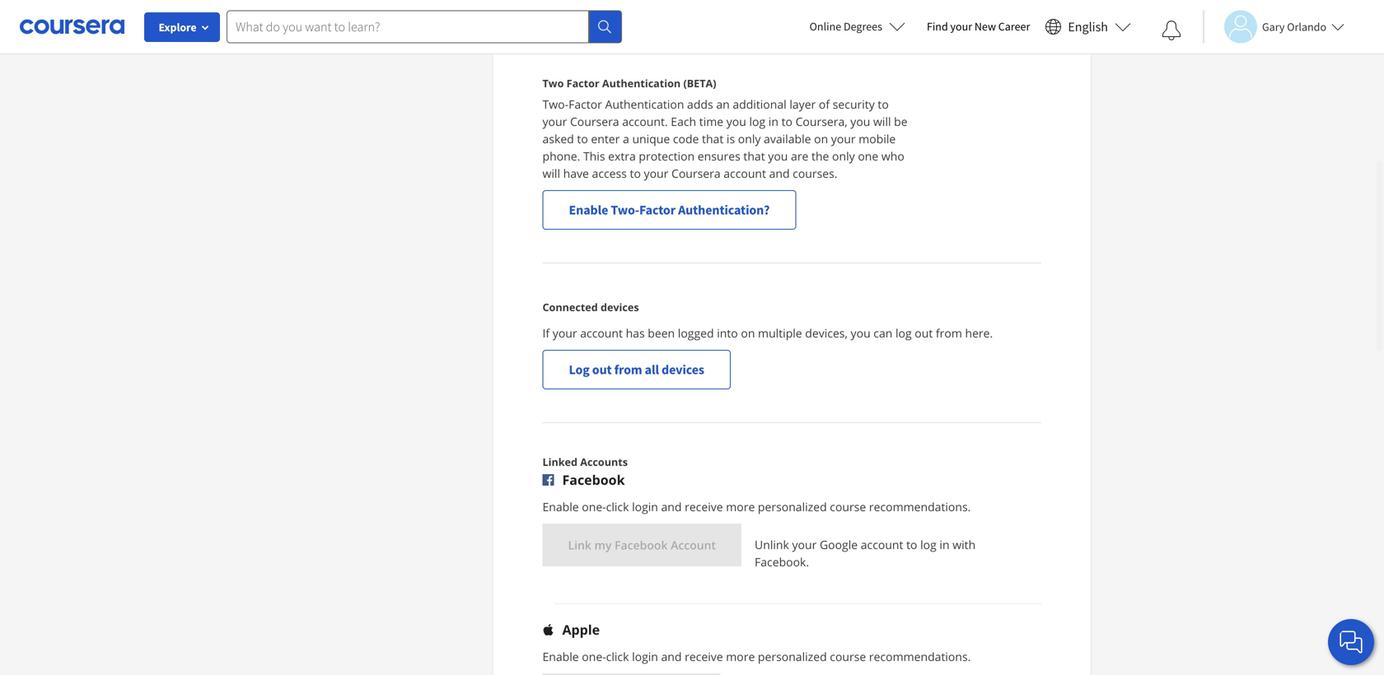 Task type: describe. For each thing, give the bounding box(es) containing it.
here.
[[965, 325, 993, 341]]

security
[[833, 96, 875, 112]]

0 vertical spatial devices
[[601, 300, 639, 314]]

to right security
[[878, 96, 889, 112]]

enter
[[591, 131, 620, 147]]

connected
[[543, 300, 598, 314]]

english
[[1068, 19, 1108, 35]]

enable for facebook
[[543, 499, 579, 515]]

course for facebook
[[830, 499, 866, 515]]

this
[[583, 148, 605, 164]]

each
[[671, 114, 696, 129]]

two factor authentication (beta)
[[543, 76, 716, 90]]

code
[[673, 131, 699, 147]]

0 horizontal spatial on
[[741, 325, 755, 341]]

recommendations. for apple
[[869, 649, 971, 665]]

out inside button
[[592, 362, 612, 378]]

account.
[[622, 114, 668, 129]]

is
[[727, 131, 735, 147]]

chat with us image
[[1338, 629, 1364, 656]]

account inside the unlink your google account to log in with facebook.
[[861, 537, 903, 553]]

unlink your google account to log in with facebook.
[[755, 537, 976, 570]]

linked
[[543, 455, 578, 469]]

you up is
[[726, 114, 746, 129]]

log inside the unlink your google account to log in with facebook.
[[920, 537, 937, 553]]

0 vertical spatial coursera
[[570, 114, 619, 129]]

and for apple
[[661, 649, 682, 665]]

1 horizontal spatial that
[[743, 148, 765, 164]]

from inside button
[[614, 362, 642, 378]]

unique
[[632, 131, 670, 147]]

1 vertical spatial will
[[543, 166, 560, 181]]

devices inside "log out from all devices" button
[[662, 362, 704, 378]]

log out from all devices button
[[543, 350, 731, 390]]

one
[[858, 148, 878, 164]]

factor for two-
[[569, 96, 602, 112]]

asked
[[543, 131, 574, 147]]

into
[[717, 325, 738, 341]]

you left can
[[851, 325, 871, 341]]

can
[[874, 325, 893, 341]]

on inside 'two-factor authentication adds an additional layer of                 security to your coursera account. each time you log in to coursera,                 you will be asked to enter a unique code that is only available on                 your mobile phone. this extra protection ensures that you are the only                 one who will have access to your coursera account and courses.'
[[814, 131, 828, 147]]

unlink
[[755, 537, 789, 553]]

0 vertical spatial only
[[738, 131, 761, 147]]

log
[[569, 362, 590, 378]]

1 horizontal spatial from
[[936, 325, 962, 341]]

log inside 'two-factor authentication adds an additional layer of                 security to your coursera account. each time you log in to coursera,                 you will be asked to enter a unique code that is only available on                 your mobile phone. this extra protection ensures that you are the only                 one who will have access to your coursera account and courses.'
[[749, 114, 765, 129]]

(beta)
[[683, 76, 716, 90]]

my
[[594, 538, 612, 553]]

the
[[812, 148, 829, 164]]

0 vertical spatial that
[[702, 131, 724, 147]]

new
[[975, 19, 996, 34]]

explore
[[159, 20, 196, 35]]

who
[[881, 148, 904, 164]]

has
[[626, 325, 645, 341]]

available
[[764, 131, 811, 147]]

personalized for facebook
[[758, 499, 827, 515]]

to down the extra
[[630, 166, 641, 181]]

1 horizontal spatial out
[[915, 325, 933, 341]]

click for apple
[[606, 649, 629, 665]]

your up the asked
[[543, 114, 567, 129]]

enable two-factor authentication?
[[569, 202, 770, 218]]

of
[[819, 96, 830, 112]]

phone.
[[543, 148, 580, 164]]

english button
[[1038, 0, 1138, 54]]

multiple
[[758, 325, 802, 341]]

0 vertical spatial facebook
[[562, 471, 625, 489]]

apple image
[[543, 624, 554, 636]]

a
[[623, 131, 629, 147]]

authentication for adds
[[605, 96, 684, 112]]

account inside 'two-factor authentication adds an additional layer of                 security to your coursera account. each time you log in to coursera,                 you will be asked to enter a unique code that is only available on                 your mobile phone. this extra protection ensures that you are the only                 one who will have access to your coursera account and courses.'
[[724, 166, 766, 181]]

login for apple
[[632, 649, 658, 665]]

gary orlando button
[[1203, 10, 1345, 43]]

linked accounts
[[543, 455, 628, 469]]

coursera image
[[20, 13, 124, 40]]

apple
[[562, 621, 600, 639]]

adds
[[687, 96, 713, 112]]

log out from all devices
[[569, 362, 704, 378]]

course for apple
[[830, 649, 866, 665]]



Task type: locate. For each thing, give the bounding box(es) containing it.
login for facebook
[[632, 499, 658, 515]]

from left all
[[614, 362, 642, 378]]

enable down facebook image
[[543, 499, 579, 515]]

factor inside 'two-factor authentication adds an additional layer of                 security to your coursera account. each time you log in to coursera,                 you will be asked to enter a unique code that is only available on                 your mobile phone. this extra protection ensures that you are the only                 one who will have access to your coursera account and courses.'
[[569, 96, 602, 112]]

1 vertical spatial enable
[[543, 499, 579, 515]]

1 vertical spatial course
[[830, 649, 866, 665]]

recommendations. for facebook
[[869, 499, 971, 515]]

0 horizontal spatial out
[[592, 362, 612, 378]]

2 receive from the top
[[685, 649, 723, 665]]

1 vertical spatial factor
[[569, 96, 602, 112]]

1 vertical spatial recommendations.
[[869, 649, 971, 665]]

enable down apple image
[[543, 649, 579, 665]]

gary
[[1262, 19, 1285, 34]]

1 one- from the top
[[582, 499, 606, 515]]

1 horizontal spatial on
[[814, 131, 828, 147]]

login
[[632, 499, 658, 515], [632, 649, 658, 665]]

facebook.
[[755, 554, 809, 570]]

1 vertical spatial devices
[[662, 362, 704, 378]]

log right can
[[896, 325, 912, 341]]

0 vertical spatial authentication
[[602, 76, 681, 90]]

factor inside enable two-factor authentication? button
[[639, 202, 676, 218]]

1 vertical spatial and
[[661, 499, 682, 515]]

link my facebook account button
[[543, 524, 742, 567]]

factor right two
[[567, 76, 599, 90]]

2 horizontal spatial account
[[861, 537, 903, 553]]

2 vertical spatial account
[[861, 537, 903, 553]]

0 horizontal spatial from
[[614, 362, 642, 378]]

0 vertical spatial more
[[726, 499, 755, 515]]

2 one- from the top
[[582, 649, 606, 665]]

your right if
[[553, 325, 577, 341]]

in inside the unlink your google account to log in with facebook.
[[940, 537, 950, 553]]

that right ensures
[[743, 148, 765, 164]]

1 vertical spatial that
[[743, 148, 765, 164]]

only right the
[[832, 148, 855, 164]]

your inside the unlink your google account to log in with facebook.
[[792, 537, 817, 553]]

0 horizontal spatial devices
[[601, 300, 639, 314]]

None search field
[[227, 10, 622, 43]]

degrees
[[844, 19, 882, 34]]

facebook
[[562, 471, 625, 489], [615, 538, 668, 553]]

enable inside button
[[569, 202, 608, 218]]

facebook image
[[543, 475, 554, 486]]

if your account has been logged into on multiple devices, you can log out from here.
[[543, 325, 993, 341]]

enable for apple
[[543, 649, 579, 665]]

your down coursera,
[[831, 131, 856, 147]]

an
[[716, 96, 730, 112]]

one- for facebook
[[582, 499, 606, 515]]

you down security
[[850, 114, 870, 129]]

0 vertical spatial course
[[830, 499, 866, 515]]

0 horizontal spatial coursera
[[570, 114, 619, 129]]

from left here.
[[936, 325, 962, 341]]

online degrees
[[810, 19, 882, 34]]

authentication
[[602, 76, 681, 90], [605, 96, 684, 112]]

one- up my on the left of page
[[582, 499, 606, 515]]

one- down 'apple'
[[582, 649, 606, 665]]

enable two-factor authentication? button
[[543, 190, 796, 230]]

2 horizontal spatial log
[[920, 537, 937, 553]]

career
[[998, 19, 1030, 34]]

show notifications image
[[1162, 21, 1181, 40]]

logged
[[678, 325, 714, 341]]

only
[[738, 131, 761, 147], [832, 148, 855, 164]]

1 vertical spatial one-
[[582, 649, 606, 665]]

to left with
[[906, 537, 917, 553]]

facebook right my on the left of page
[[615, 538, 668, 553]]

find your new career link
[[919, 16, 1038, 37]]

0 horizontal spatial in
[[768, 114, 778, 129]]

your down protection
[[644, 166, 668, 181]]

0 horizontal spatial log
[[749, 114, 765, 129]]

log left with
[[920, 537, 937, 553]]

1 personalized from the top
[[758, 499, 827, 515]]

1 vertical spatial authentication
[[605, 96, 684, 112]]

0 vertical spatial from
[[936, 325, 962, 341]]

0 vertical spatial out
[[915, 325, 933, 341]]

that down time
[[702, 131, 724, 147]]

coursera
[[570, 114, 619, 129], [671, 166, 721, 181]]

connected devices
[[543, 300, 639, 314]]

your up facebook.
[[792, 537, 817, 553]]

and inside 'two-factor authentication adds an additional layer of                 security to your coursera account. each time you log in to coursera,                 you will be asked to enter a unique code that is only available on                 your mobile phone. this extra protection ensures that you are the only                 one who will have access to your coursera account and courses.'
[[769, 166, 790, 181]]

2 course from the top
[[830, 649, 866, 665]]

0 vertical spatial and
[[769, 166, 790, 181]]

additional
[[733, 96, 787, 112]]

enable
[[569, 202, 608, 218], [543, 499, 579, 515], [543, 649, 579, 665]]

google
[[820, 537, 858, 553]]

account down ensures
[[724, 166, 766, 181]]

two- down two
[[543, 96, 569, 112]]

0 vertical spatial one-
[[582, 499, 606, 515]]

link
[[568, 538, 591, 553]]

out right log
[[592, 362, 612, 378]]

1 receive from the top
[[685, 499, 723, 515]]

enable one-click login and receive more personalized course recommendations. for facebook
[[543, 499, 971, 515]]

1 more from the top
[[726, 499, 755, 515]]

factor up enter
[[569, 96, 602, 112]]

two-factor authentication adds an additional layer of                 security to your coursera account. each time you log in to coursera,                 you will be asked to enter a unique code that is only available on                 your mobile phone. this extra protection ensures that you are the only                 one who will have access to your coursera account and courses.
[[543, 96, 908, 181]]

authentication for (beta)
[[602, 76, 681, 90]]

gary orlando
[[1262, 19, 1326, 34]]

1 horizontal spatial coursera
[[671, 166, 721, 181]]

facebook down linked accounts on the left bottom of the page
[[562, 471, 625, 489]]

protection
[[639, 148, 695, 164]]

authentication?
[[678, 202, 770, 218]]

0 vertical spatial enable one-click login and receive more personalized course recommendations.
[[543, 499, 971, 515]]

1 horizontal spatial will
[[873, 114, 891, 129]]

coursera down ensures
[[671, 166, 721, 181]]

access
[[592, 166, 627, 181]]

two- inside 'two-factor authentication adds an additional layer of                 security to your coursera account. each time you log in to coursera,                 you will be asked to enter a unique code that is only available on                 your mobile phone. this extra protection ensures that you are the only                 one who will have access to your coursera account and courses.'
[[543, 96, 569, 112]]

you down available
[[768, 148, 788, 164]]

1 vertical spatial in
[[940, 537, 950, 553]]

2 click from the top
[[606, 649, 629, 665]]

1 horizontal spatial only
[[832, 148, 855, 164]]

two- down access
[[611, 202, 639, 218]]

course
[[830, 499, 866, 515], [830, 649, 866, 665]]

2 enable one-click login and receive more personalized course recommendations. from the top
[[543, 649, 971, 665]]

0 vertical spatial factor
[[567, 76, 599, 90]]

online
[[810, 19, 841, 34]]

personalized for apple
[[758, 649, 827, 665]]

0 vertical spatial login
[[632, 499, 658, 515]]

click for facebook
[[606, 499, 629, 515]]

devices up has
[[601, 300, 639, 314]]

0 vertical spatial enable
[[569, 202, 608, 218]]

0 vertical spatial in
[[768, 114, 778, 129]]

1 recommendations. from the top
[[869, 499, 971, 515]]

accounts
[[580, 455, 628, 469]]

1 vertical spatial login
[[632, 649, 658, 665]]

log down additional
[[749, 114, 765, 129]]

enable one-click login and receive more personalized course recommendations. for apple
[[543, 649, 971, 665]]

only right is
[[738, 131, 761, 147]]

courses.
[[793, 166, 837, 181]]

will up mobile
[[873, 114, 891, 129]]

1 vertical spatial receive
[[685, 649, 723, 665]]

account down the connected devices
[[580, 325, 623, 341]]

1 vertical spatial enable one-click login and receive more personalized course recommendations.
[[543, 649, 971, 665]]

1 course from the top
[[830, 499, 866, 515]]

1 vertical spatial personalized
[[758, 649, 827, 665]]

find
[[927, 19, 948, 34]]

extra
[[608, 148, 636, 164]]

in
[[768, 114, 778, 129], [940, 537, 950, 553]]

out right can
[[915, 325, 933, 341]]

devices,
[[805, 325, 848, 341]]

2 vertical spatial log
[[920, 537, 937, 553]]

1 enable one-click login and receive more personalized course recommendations. from the top
[[543, 499, 971, 515]]

1 horizontal spatial log
[[896, 325, 912, 341]]

2 vertical spatial and
[[661, 649, 682, 665]]

0 horizontal spatial account
[[580, 325, 623, 341]]

account right google
[[861, 537, 903, 553]]

1 vertical spatial out
[[592, 362, 612, 378]]

all
[[645, 362, 659, 378]]

will
[[873, 114, 891, 129], [543, 166, 560, 181]]

devices
[[601, 300, 639, 314], [662, 362, 704, 378]]

have
[[563, 166, 589, 181]]

facebook inside button
[[615, 538, 668, 553]]

factor for two
[[567, 76, 599, 90]]

in inside 'two-factor authentication adds an additional layer of                 security to your coursera account. each time you log in to coursera,                 you will be asked to enter a unique code that is only available on                 your mobile phone. this extra protection ensures that you are the only                 one who will have access to your coursera account and courses.'
[[768, 114, 778, 129]]

0 horizontal spatial only
[[738, 131, 761, 147]]

enable down the have
[[569, 202, 608, 218]]

in left with
[[940, 537, 950, 553]]

find your new career
[[927, 19, 1030, 34]]

account
[[724, 166, 766, 181], [580, 325, 623, 341], [861, 537, 903, 553]]

2 vertical spatial enable
[[543, 649, 579, 665]]

1 vertical spatial coursera
[[671, 166, 721, 181]]

personalized
[[758, 499, 827, 515], [758, 649, 827, 665]]

receive for apple
[[685, 649, 723, 665]]

orlando
[[1287, 19, 1326, 34]]

will down 'phone.'
[[543, 166, 560, 181]]

to
[[878, 96, 889, 112], [781, 114, 793, 129], [577, 131, 588, 147], [630, 166, 641, 181], [906, 537, 917, 553]]

1 vertical spatial only
[[832, 148, 855, 164]]

with
[[953, 537, 976, 553]]

1 vertical spatial log
[[896, 325, 912, 341]]

1 vertical spatial facebook
[[615, 538, 668, 553]]

1 vertical spatial from
[[614, 362, 642, 378]]

from
[[936, 325, 962, 341], [614, 362, 642, 378]]

been
[[648, 325, 675, 341]]

and
[[769, 166, 790, 181], [661, 499, 682, 515], [661, 649, 682, 665]]

be
[[894, 114, 908, 129]]

0 vertical spatial on
[[814, 131, 828, 147]]

that
[[702, 131, 724, 147], [743, 148, 765, 164]]

log
[[749, 114, 765, 129], [896, 325, 912, 341], [920, 537, 937, 553]]

receive
[[685, 499, 723, 515], [685, 649, 723, 665]]

are
[[791, 148, 809, 164]]

your inside find your new career link
[[950, 19, 972, 34]]

1 horizontal spatial devices
[[662, 362, 704, 378]]

1 vertical spatial more
[[726, 649, 755, 665]]

to up available
[[781, 114, 793, 129]]

1 horizontal spatial two-
[[611, 202, 639, 218]]

one- for apple
[[582, 649, 606, 665]]

coursera,
[[796, 114, 847, 129]]

to inside the unlink your google account to log in with facebook.
[[906, 537, 917, 553]]

time
[[699, 114, 723, 129]]

factor down protection
[[639, 202, 676, 218]]

on down coursera,
[[814, 131, 828, 147]]

explore button
[[144, 12, 220, 42]]

your
[[950, 19, 972, 34], [543, 114, 567, 129], [831, 131, 856, 147], [644, 166, 668, 181], [553, 325, 577, 341], [792, 537, 817, 553]]

0 vertical spatial account
[[724, 166, 766, 181]]

2 more from the top
[[726, 649, 755, 665]]

account
[[671, 538, 716, 553]]

1 vertical spatial on
[[741, 325, 755, 341]]

0 vertical spatial will
[[873, 114, 891, 129]]

and for facebook
[[661, 499, 682, 515]]

layer
[[790, 96, 816, 112]]

2 personalized from the top
[[758, 649, 827, 665]]

online degrees button
[[796, 8, 919, 44]]

2 vertical spatial factor
[[639, 202, 676, 218]]

ensures
[[698, 148, 740, 164]]

mobile
[[859, 131, 896, 147]]

0 horizontal spatial will
[[543, 166, 560, 181]]

in down additional
[[768, 114, 778, 129]]

0 horizontal spatial two-
[[543, 96, 569, 112]]

0 vertical spatial receive
[[685, 499, 723, 515]]

coursera up enter
[[570, 114, 619, 129]]

authentication inside 'two-factor authentication adds an additional layer of                 security to your coursera account. each time you log in to coursera,                 you will be asked to enter a unique code that is only available on                 your mobile phone. this extra protection ensures that you are the only                 one who will have access to your coursera account and courses.'
[[605, 96, 684, 112]]

more for apple
[[726, 649, 755, 665]]

2 login from the top
[[632, 649, 658, 665]]

1 click from the top
[[606, 499, 629, 515]]

two
[[543, 76, 564, 90]]

1 vertical spatial click
[[606, 649, 629, 665]]

one-
[[582, 499, 606, 515], [582, 649, 606, 665]]

1 vertical spatial two-
[[611, 202, 639, 218]]

1 horizontal spatial account
[[724, 166, 766, 181]]

1 vertical spatial account
[[580, 325, 623, 341]]

0 vertical spatial personalized
[[758, 499, 827, 515]]

2 recommendations. from the top
[[869, 649, 971, 665]]

0 horizontal spatial that
[[702, 131, 724, 147]]

if
[[543, 325, 550, 341]]

link my facebook account
[[568, 538, 716, 553]]

1 login from the top
[[632, 499, 658, 515]]

enable one-click login and receive more personalized course recommendations.
[[543, 499, 971, 515], [543, 649, 971, 665]]

0 vertical spatial two-
[[543, 96, 569, 112]]

your right find
[[950, 19, 972, 34]]

What do you want to learn? text field
[[227, 10, 589, 43]]

factor
[[567, 76, 599, 90], [569, 96, 602, 112], [639, 202, 676, 218]]

receive for facebook
[[685, 499, 723, 515]]

0 vertical spatial recommendations.
[[869, 499, 971, 515]]

on right into
[[741, 325, 755, 341]]

two- inside button
[[611, 202, 639, 218]]

0 vertical spatial click
[[606, 499, 629, 515]]

devices right all
[[662, 362, 704, 378]]

0 vertical spatial log
[[749, 114, 765, 129]]

1 horizontal spatial in
[[940, 537, 950, 553]]

to up this
[[577, 131, 588, 147]]

more for facebook
[[726, 499, 755, 515]]

you
[[726, 114, 746, 129], [850, 114, 870, 129], [768, 148, 788, 164], [851, 325, 871, 341]]

more
[[726, 499, 755, 515], [726, 649, 755, 665]]



Task type: vqa. For each thing, say whether or not it's contained in the screenshot.
PUBLIC
no



